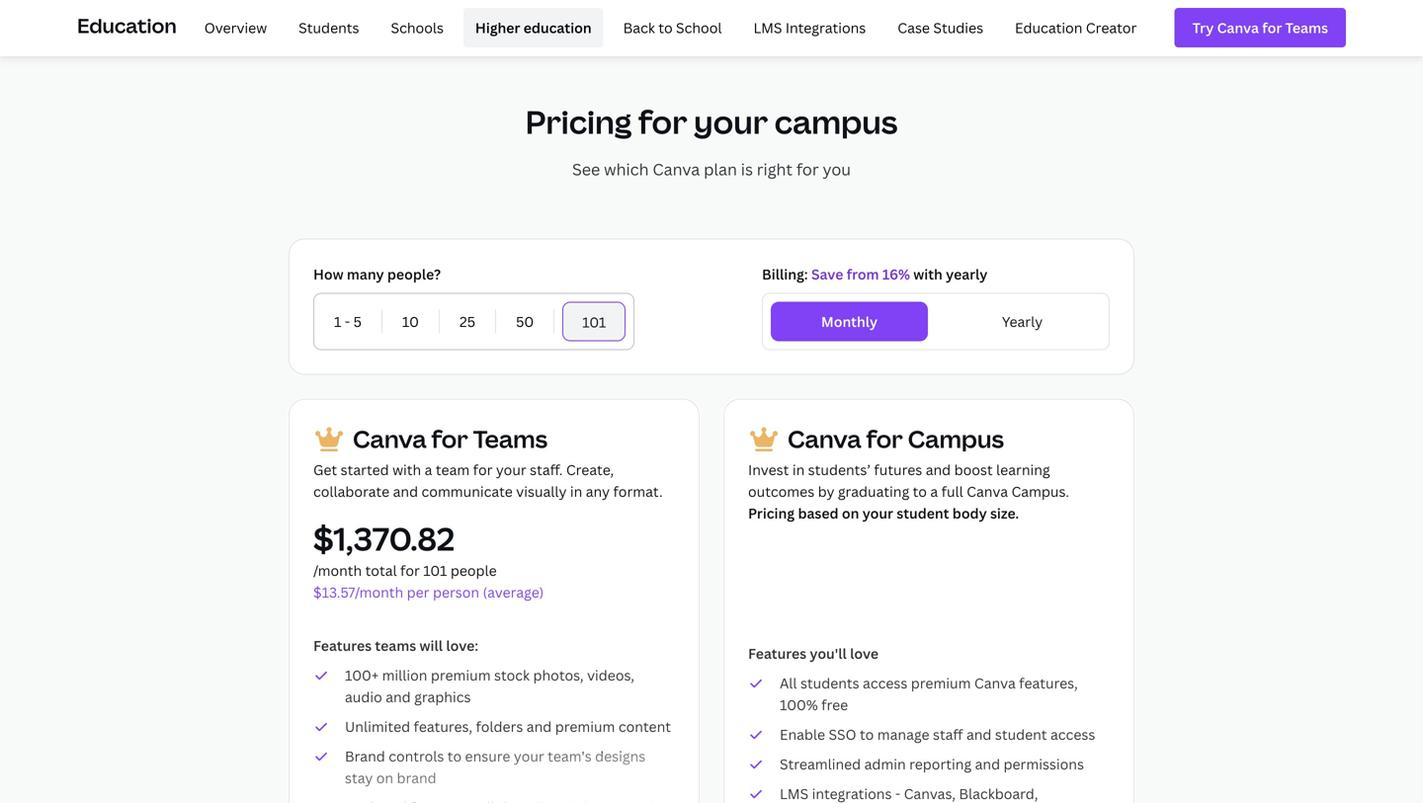 Task type: locate. For each thing, give the bounding box(es) containing it.
education
[[77, 12, 177, 39], [1015, 18, 1083, 37]]

lms integrations
[[754, 18, 866, 37]]

schools link
[[379, 8, 456, 47]]

menu bar
[[185, 8, 1149, 47]]

0 vertical spatial for
[[638, 101, 687, 144]]

higher education link
[[464, 8, 604, 47]]

see
[[572, 159, 600, 180]]

back
[[623, 18, 655, 37]]

see which canva plan is right for you
[[572, 159, 851, 180]]

for
[[638, 101, 687, 144], [797, 159, 819, 180]]

1 horizontal spatial education
[[1015, 18, 1083, 37]]

menu bar containing overview
[[185, 8, 1149, 47]]

case
[[898, 18, 930, 37]]

for left you
[[797, 159, 819, 180]]

campus
[[775, 101, 898, 144]]

for up canva
[[638, 101, 687, 144]]

overview link
[[192, 8, 279, 47]]

education element
[[77, 0, 1346, 55]]

pricing
[[525, 101, 632, 144]]

back to school link
[[612, 8, 734, 47]]

higher education
[[475, 18, 592, 37]]

right
[[757, 159, 793, 180]]

education for education creator
[[1015, 18, 1083, 37]]

lms integrations link
[[742, 8, 878, 47]]

education inside menu bar
[[1015, 18, 1083, 37]]

plan
[[704, 159, 737, 180]]

1 vertical spatial for
[[797, 159, 819, 180]]

0 horizontal spatial education
[[77, 12, 177, 39]]

is
[[741, 159, 753, 180]]

lms
[[754, 18, 782, 37]]



Task type: vqa. For each thing, say whether or not it's contained in the screenshot.
'lms'
yes



Task type: describe. For each thing, give the bounding box(es) containing it.
menu bar inside education element
[[185, 8, 1149, 47]]

education creator link
[[1003, 8, 1149, 47]]

case studies link
[[886, 8, 995, 47]]

students
[[299, 18, 359, 37]]

pricing for your campus
[[525, 101, 898, 144]]

schools
[[391, 18, 444, 37]]

to
[[659, 18, 673, 37]]

canva
[[653, 159, 700, 180]]

education
[[524, 18, 592, 37]]

studies
[[934, 18, 984, 37]]

your
[[694, 101, 768, 144]]

0 horizontal spatial for
[[638, 101, 687, 144]]

you
[[823, 159, 851, 180]]

1 horizontal spatial for
[[797, 159, 819, 180]]

which
[[604, 159, 649, 180]]

integrations
[[786, 18, 866, 37]]

school
[[676, 18, 722, 37]]

case studies
[[898, 18, 984, 37]]

back to school
[[623, 18, 722, 37]]

education for education
[[77, 12, 177, 39]]

creator
[[1086, 18, 1137, 37]]

higher
[[475, 18, 520, 37]]

overview
[[204, 18, 267, 37]]

education creator
[[1015, 18, 1137, 37]]

students link
[[287, 8, 371, 47]]



